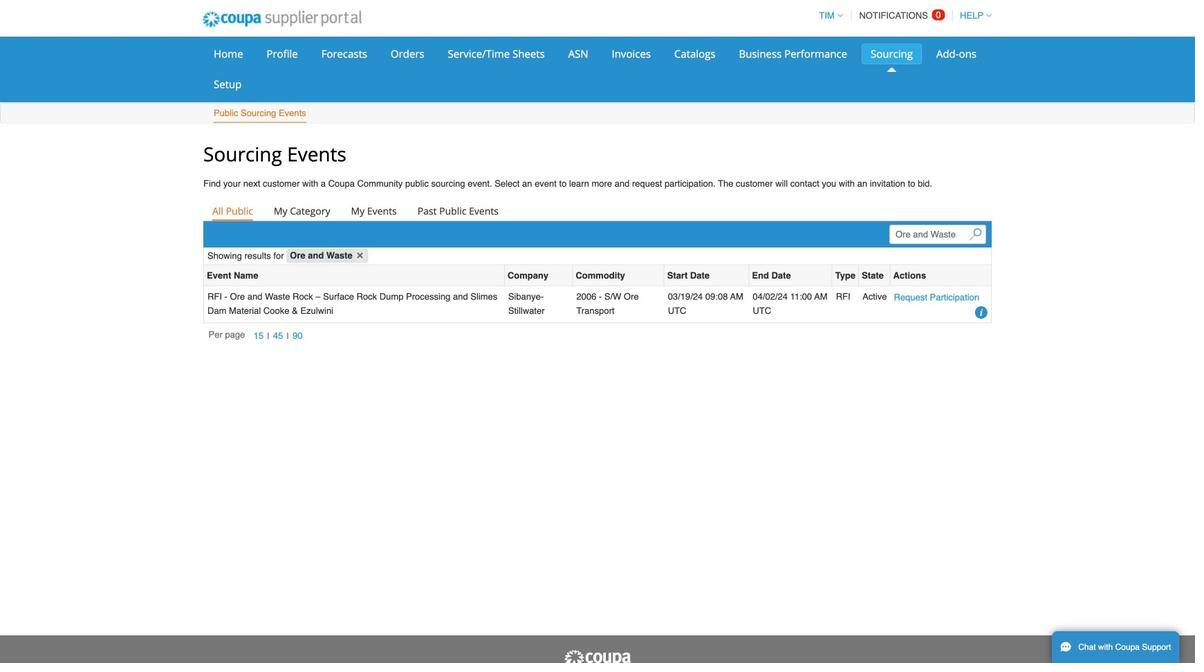 Task type: locate. For each thing, give the bounding box(es) containing it.
1 vertical spatial navigation
[[209, 329, 306, 344]]

0 horizontal spatial navigation
[[209, 329, 306, 344]]

1 horizontal spatial coupa supplier portal image
[[563, 649, 632, 663]]

Search text field
[[890, 225, 986, 244]]

0 vertical spatial navigation
[[813, 2, 992, 29]]

tab list
[[203, 201, 992, 221]]

coupa supplier portal image
[[193, 2, 371, 37], [563, 649, 632, 663]]

search image
[[969, 228, 982, 241]]

clear filter image
[[354, 249, 366, 262]]

0 horizontal spatial coupa supplier portal image
[[193, 2, 371, 37]]

1 vertical spatial coupa supplier portal image
[[563, 649, 632, 663]]

1 horizontal spatial navigation
[[813, 2, 992, 29]]

navigation
[[813, 2, 992, 29], [209, 329, 306, 344]]



Task type: describe. For each thing, give the bounding box(es) containing it.
0 vertical spatial coupa supplier portal image
[[193, 2, 371, 37]]



